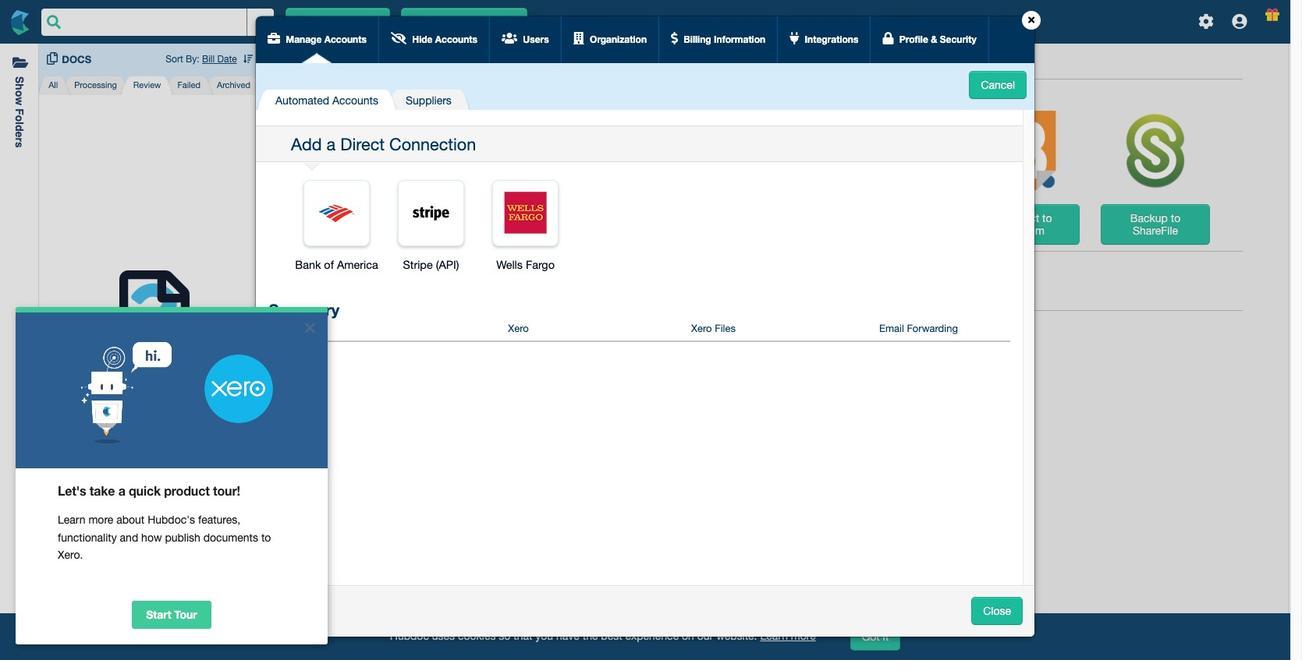 Task type: locate. For each thing, give the bounding box(es) containing it.
xero down wells fargo at the left top of page
[[508, 323, 529, 334]]

account up manage accounts
[[337, 16, 378, 28]]

stripe
[[403, 258, 433, 272]]

1 vertical spatial your
[[383, 403, 402, 414]]

2 xero from the left
[[691, 323, 712, 334]]

1 vertical spatial add account
[[339, 212, 403, 225]]

document up users icon
[[466, 16, 516, 28]]

our
[[697, 630, 713, 643]]

o up d
[[13, 115, 25, 122]]

connect
[[998, 212, 1039, 225]]

here up "docs"
[[330, 351, 348, 362]]

accounts for hide accounts
[[435, 34, 478, 45]]

cookies
[[458, 630, 496, 643]]

click
[[307, 351, 327, 362], [307, 403, 327, 414]]

account inside summary click here to view your account summary
[[404, 351, 439, 362]]

1 vertical spatial document
[[476, 225, 527, 237]]

click inside summary click here to view your account summary
[[307, 351, 327, 362]]

0 vertical spatial view
[[362, 351, 381, 362]]

all
[[49, 80, 58, 90]]

None text field
[[70, 16, 78, 29]]

times image
[[1028, 16, 1035, 25]]

h
[[13, 84, 25, 90]]

e
[[13, 132, 25, 138]]

0 horizontal spatial overview
[[349, 382, 419, 400]]

billing information link
[[659, 16, 777, 63]]

1 vertical spatial upload document
[[476, 212, 527, 237]]

summary up docs overview click here to view your document overview
[[442, 351, 482, 362]]

here
[[330, 351, 348, 362], [330, 403, 348, 414]]

hide
[[412, 34, 433, 45]]

accounts down import
[[332, 94, 378, 107]]

0 vertical spatial here
[[330, 351, 348, 362]]

learn
[[760, 630, 788, 643]]

summary
[[269, 300, 340, 319], [307, 329, 377, 348], [442, 351, 482, 362]]

1 vertical spatial overview
[[450, 403, 489, 414]]

to up docs overview click here to view your document overview
[[351, 351, 359, 362]]

2 your from the top
[[383, 403, 402, 414]]

experience
[[625, 630, 679, 643]]

0 vertical spatial upload document
[[424, 16, 516, 28]]

0 vertical spatial your
[[383, 351, 402, 362]]

best
[[601, 630, 622, 643]]

l
[[13, 122, 25, 125]]

to right backup
[[1171, 212, 1181, 225]]

found
[[180, 370, 216, 387]]

summary down bank
[[269, 300, 340, 319]]

xero left files
[[691, 323, 712, 334]]

view inside docs overview click here to view your document overview
[[362, 403, 381, 414]]

no
[[83, 370, 102, 387]]

docs
[[307, 382, 345, 400]]

accounts up import
[[324, 34, 367, 45]]

document inside docs overview click here to view your document overview
[[404, 403, 448, 414]]

add account up manage accounts
[[311, 16, 378, 28]]

0 vertical spatial o
[[13, 90, 25, 97]]

1 vertical spatial add account link
[[327, 204, 414, 233]]

manage accounts
[[283, 34, 367, 45]]

add account link up import
[[286, 8, 390, 36]]

upload document button
[[401, 8, 528, 36], [447, 204, 556, 245]]

email forwarding
[[879, 323, 958, 334]]

here down "docs"
[[330, 403, 348, 414]]

1 your from the top
[[383, 351, 402, 362]]

files
[[715, 323, 736, 334]]

view
[[362, 351, 381, 362], [362, 403, 381, 414]]

w
[[13, 97, 25, 106]]

information
[[714, 34, 766, 45]]

2 here from the top
[[330, 403, 348, 414]]

your down click here to view your account summary link
[[383, 403, 402, 414]]

dollar sign image
[[671, 32, 678, 44]]

failed
[[177, 80, 201, 90]]

add up the america
[[339, 212, 359, 225]]

add account up the america
[[339, 212, 403, 225]]

file alt image
[[413, 16, 421, 27]]

2 view from the top
[[362, 403, 381, 414]]

sort
[[166, 54, 183, 65]]

lock image
[[883, 32, 894, 44]]

add account link up the america
[[327, 204, 414, 233]]

summary up "docs"
[[307, 329, 377, 348]]

2 vertical spatial add
[[339, 212, 359, 225]]

xero for xero
[[508, 323, 529, 334]]

summary for summary
[[269, 300, 340, 319]]

1 vertical spatial summary
[[307, 329, 377, 348]]

0 vertical spatial upload
[[427, 16, 462, 28]]

of
[[324, 258, 334, 272]]

hide accounts
[[410, 34, 478, 45]]

xero
[[508, 323, 529, 334], [691, 323, 712, 334]]

suppliers
[[406, 94, 452, 107]]

close link
[[972, 598, 1023, 626]]

1 here from the top
[[330, 351, 348, 362]]

backup to sharefile link
[[1101, 204, 1210, 245]]

security
[[940, 34, 977, 45]]

accounts for automated accounts
[[332, 94, 378, 107]]

to down click here to view your account summary link
[[351, 403, 359, 414]]

account up docs overview click here to view your document overview
[[404, 351, 439, 362]]

by:
[[186, 54, 199, 65]]

1 horizontal spatial upload
[[484, 212, 519, 225]]

1 horizontal spatial xero
[[691, 323, 712, 334]]

xero files
[[691, 323, 736, 334]]

account
[[337, 16, 378, 28], [362, 212, 403, 225], [273, 323, 310, 334], [404, 351, 439, 362]]

connect to bill.com
[[998, 212, 1052, 237]]

1 horizontal spatial overview
[[450, 403, 489, 414]]

bill.com
[[1005, 225, 1045, 237]]

add
[[314, 16, 334, 28], [291, 134, 322, 154], [339, 212, 359, 225]]

hubdoc uses cookies so that you have the best experience on our website. learn more
[[390, 630, 816, 643]]

upload up wells
[[484, 212, 519, 225]]

import
[[307, 58, 356, 76]]

got
[[862, 631, 880, 644]]

your up docs overview click here to view your document overview
[[383, 351, 402, 362]]

1 o from the top
[[13, 90, 25, 97]]

document up wells
[[476, 225, 527, 237]]

to right connect
[[1042, 212, 1052, 225]]

upload up hide accounts
[[427, 16, 462, 28]]

add up manage accounts
[[314, 16, 334, 28]]

view down click here to view your account summary link
[[362, 403, 381, 414]]

you
[[536, 630, 553, 643]]

upload document up hide accounts
[[424, 16, 516, 28]]

review link
[[133, 76, 161, 94]]

overview
[[349, 382, 419, 400], [450, 403, 489, 414]]

to inside docs overview click here to view your document overview
[[351, 403, 359, 414]]

your inside docs overview click here to view your document overview
[[383, 403, 402, 414]]

0 vertical spatial summary
[[269, 300, 340, 319]]

1 vertical spatial click
[[307, 403, 327, 414]]

to
[[1042, 212, 1052, 225], [1171, 212, 1181, 225], [351, 351, 359, 362], [351, 403, 359, 414]]

add left a at the top
[[291, 134, 322, 154]]

no documents found
[[83, 370, 216, 387]]

click up "docs"
[[307, 351, 327, 362]]

s
[[13, 142, 25, 148]]

1 vertical spatial view
[[362, 403, 381, 414]]

your
[[383, 351, 402, 362], [383, 403, 402, 414]]

document down click here to view your account summary link
[[404, 403, 448, 414]]

click down "docs"
[[307, 403, 327, 414]]

0 horizontal spatial xero
[[508, 323, 529, 334]]

view up docs overview click here to view your document overview
[[362, 351, 381, 362]]

sort amount down image
[[243, 55, 253, 64]]

1 xero from the left
[[508, 323, 529, 334]]

0 vertical spatial add account link
[[286, 8, 390, 36]]

1 click from the top
[[307, 351, 327, 362]]

0 vertical spatial click
[[307, 351, 327, 362]]

o down s on the left top
[[13, 90, 25, 97]]

bill
[[202, 54, 215, 65]]

click inside docs overview click here to view your document overview
[[307, 403, 327, 414]]

add account
[[311, 16, 378, 28], [339, 212, 403, 225]]

document
[[466, 16, 516, 28], [476, 225, 527, 237], [404, 403, 448, 414]]

failed link
[[177, 76, 201, 94]]

advanced search image
[[255, 14, 266, 31]]

1 vertical spatial o
[[13, 115, 25, 122]]

sync
[[700, 58, 736, 76]]

o
[[13, 90, 25, 97], [13, 115, 25, 122]]

a
[[327, 134, 336, 154]]

so
[[499, 630, 511, 643]]

accounts right "hide"
[[435, 34, 478, 45]]

1 vertical spatial add
[[291, 134, 322, 154]]

america
[[337, 258, 378, 272]]

automated
[[275, 94, 329, 107]]

2 click from the top
[[307, 403, 327, 414]]

1 view from the top
[[362, 351, 381, 362]]

1 vertical spatial here
[[330, 403, 348, 414]]

upload document up wells
[[476, 212, 527, 237]]

2 vertical spatial document
[[404, 403, 448, 414]]



Task type: vqa. For each thing, say whether or not it's contained in the screenshot.
Create button
no



Task type: describe. For each thing, give the bounding box(es) containing it.
bill date link
[[202, 54, 237, 65]]

1 vertical spatial upload
[[484, 212, 519, 225]]

summary click here to view your account summary
[[307, 329, 482, 362]]

archived link
[[217, 76, 250, 94]]

f
[[13, 109, 25, 115]]

accounts for manage accounts
[[324, 34, 367, 45]]

sync + share
[[700, 58, 798, 76]]

learn more link
[[760, 630, 816, 643]]

r
[[13, 138, 25, 142]]

account down bank
[[273, 323, 310, 334]]

(api)
[[436, 258, 459, 272]]

email
[[879, 323, 904, 334]]

profile & security link
[[871, 16, 988, 63]]

got it button
[[850, 623, 901, 652]]

billing
[[684, 34, 711, 45]]

0 vertical spatial document
[[466, 16, 516, 28]]

to inside summary click here to view your account summary
[[351, 351, 359, 362]]

processing
[[74, 80, 117, 90]]

review
[[133, 80, 161, 90]]

summary for summary click here to view your account summary
[[307, 329, 377, 348]]

wells fargo
[[496, 258, 555, 272]]

suppliers link
[[406, 91, 452, 110]]

briefcase image
[[297, 16, 308, 27]]

share
[[754, 58, 798, 76]]

connection
[[389, 134, 476, 154]]

to inside backup to sharefile
[[1171, 212, 1181, 225]]

here inside docs overview click here to view your document overview
[[330, 403, 348, 414]]

1 vertical spatial upload document button
[[447, 204, 556, 245]]

bank of america
[[295, 258, 378, 272]]

it
[[883, 631, 889, 644]]

on
[[682, 630, 694, 643]]

forwarding
[[907, 323, 958, 334]]

cancel
[[981, 79, 1015, 91]]

0 vertical spatial add account
[[311, 16, 378, 28]]

uses
[[432, 630, 455, 643]]

archived
[[217, 80, 250, 90]]

0 vertical spatial overview
[[349, 382, 419, 400]]

eye slash image
[[391, 32, 406, 44]]

hubdoc
[[390, 630, 429, 643]]

&
[[931, 34, 937, 45]]

backup
[[1131, 212, 1168, 225]]

connect to bill.com link
[[970, 204, 1080, 245]]

organization
[[587, 34, 647, 45]]

sharefile
[[1133, 225, 1178, 237]]

direct
[[340, 134, 385, 154]]

sort by: bill date
[[166, 54, 237, 65]]

0 horizontal spatial upload
[[427, 16, 462, 28]]

2 vertical spatial summary
[[442, 351, 482, 362]]

view inside summary click here to view your account summary
[[362, 351, 381, 362]]

documents
[[106, 370, 176, 387]]

click here to view your account summary link
[[307, 351, 482, 362]]

backup to sharefile
[[1131, 212, 1181, 237]]

date
[[217, 54, 237, 65]]

users image
[[502, 32, 517, 44]]

here inside summary click here to view your account summary
[[330, 351, 348, 362]]

fargo
[[526, 258, 555, 272]]

manage accounts link
[[256, 16, 378, 63]]

automated accounts
[[275, 94, 378, 107]]

account up the america
[[362, 212, 403, 225]]

your inside summary click here to view your account summary
[[383, 351, 402, 362]]

profile & security
[[897, 34, 977, 45]]

xero for xero files
[[691, 323, 712, 334]]

the
[[583, 630, 598, 643]]

all link
[[49, 76, 58, 94]]

s
[[13, 76, 25, 84]]

+
[[741, 58, 750, 76]]

click here to view your document overview link
[[307, 403, 489, 414]]

stripe (api)
[[403, 258, 459, 272]]

to inside connect to bill.com
[[1042, 212, 1052, 225]]

add a direct connection
[[291, 134, 476, 154]]

users
[[520, 34, 549, 45]]

integrations link
[[778, 16, 870, 63]]

more
[[791, 630, 816, 643]]

folder open image
[[12, 55, 28, 69]]

2 o from the top
[[13, 115, 25, 122]]

user circle image
[[1232, 14, 1247, 30]]

organization link
[[562, 16, 659, 63]]

close
[[983, 606, 1011, 618]]

website.
[[716, 630, 757, 643]]

briefcase image
[[268, 32, 280, 44]]

bank
[[295, 258, 321, 272]]

cancel link
[[969, 71, 1027, 99]]

integrations
[[802, 34, 859, 45]]

copy image
[[47, 52, 58, 65]]

users link
[[490, 16, 561, 63]]

search image
[[47, 15, 61, 31]]

wells
[[496, 258, 523, 272]]

s h o w f o l d e r s
[[13, 76, 25, 148]]

got it
[[862, 631, 889, 644]]

that
[[514, 630, 532, 643]]

notifications
[[307, 270, 401, 289]]

plug image
[[790, 32, 799, 44]]

0 vertical spatial add
[[314, 16, 334, 28]]

0 vertical spatial upload document button
[[401, 8, 528, 36]]

processing link
[[74, 76, 117, 94]]

d
[[13, 125, 25, 132]]

hide accounts link
[[379, 16, 489, 63]]

manage
[[286, 34, 322, 45]]

building image
[[573, 32, 584, 44]]

cog image
[[1198, 14, 1214, 30]]

have
[[556, 630, 580, 643]]



